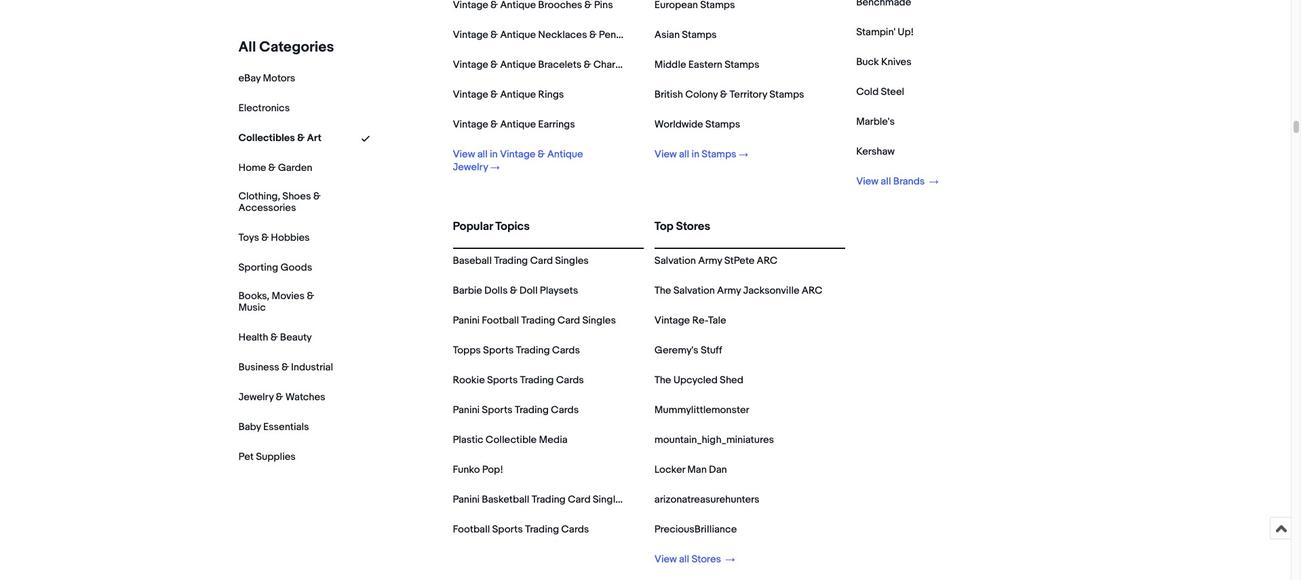 Task type: vqa. For each thing, say whether or not it's contained in the screenshot.
middle Card
yes



Task type: describe. For each thing, give the bounding box(es) containing it.
sports for football
[[492, 523, 523, 536]]

singles for panini football trading card singles
[[582, 314, 616, 327]]

vintage re-tale
[[655, 314, 726, 327]]

kershaw
[[856, 145, 895, 158]]

trading for panini football trading card singles
[[521, 314, 555, 327]]

0 vertical spatial football
[[482, 314, 519, 327]]

view for view all brands
[[856, 175, 879, 188]]

british
[[655, 88, 683, 101]]

view for view all stores
[[655, 553, 677, 566]]

view all in stamps link
[[655, 148, 748, 161]]

vintage for bracelets
[[453, 58, 488, 71]]

mountain_high_miniatures link
[[655, 434, 774, 446]]

british colony & territory stamps link
[[655, 88, 804, 101]]

the for the salvation army jacksonville arc
[[655, 284, 671, 297]]

locker man dan
[[655, 463, 727, 476]]

antique for earrings
[[500, 118, 536, 131]]

stampin' up!
[[856, 26, 914, 39]]

stuff
[[701, 344, 722, 357]]

shed
[[720, 374, 744, 387]]

& inside books, movies & music
[[307, 290, 314, 302]]

up!
[[898, 26, 914, 39]]

antique for bracelets
[[500, 58, 536, 71]]

1 vertical spatial jewelry
[[238, 391, 274, 403]]

card for basketball
[[568, 493, 591, 506]]

motors
[[263, 72, 295, 85]]

beauty
[[280, 331, 312, 344]]

view all stores
[[655, 553, 723, 566]]

football sports trading cards
[[453, 523, 589, 536]]

necklaces
[[538, 28, 587, 41]]

bracelets
[[538, 58, 582, 71]]

& left watches
[[276, 391, 283, 403]]

& up 'vintage & antique rings' link
[[491, 58, 498, 71]]

charms
[[593, 58, 629, 71]]

watches
[[285, 391, 325, 403]]

supplies
[[256, 450, 296, 463]]

trading up barbie dolls & doll playsets
[[494, 254, 528, 267]]

collectibles & art
[[238, 132, 322, 145]]

panini football trading card singles
[[453, 314, 616, 327]]

trading for football sports trading cards
[[525, 523, 559, 536]]

trading for panini basketball trading card singles
[[532, 493, 566, 506]]

trading for panini sports trading cards
[[515, 404, 549, 417]]

stamps up eastern
[[682, 28, 717, 41]]

geremy's stuff link
[[655, 344, 722, 357]]

& up vintage & antique earrings link
[[491, 88, 498, 101]]

business & industrial link
[[238, 361, 333, 374]]

hobbies
[[271, 231, 310, 244]]

worldwide
[[655, 118, 703, 131]]

jewelry & watches link
[[238, 391, 325, 403]]

asian stamps link
[[655, 28, 717, 41]]

panini sports trading cards
[[453, 404, 579, 417]]

collectible
[[486, 434, 537, 446]]

sports for rookie
[[487, 374, 518, 387]]

stamps down the worldwide stamps
[[702, 148, 737, 161]]

antique inside view all in vintage & antique jewelry
[[547, 148, 583, 161]]

in for stamps
[[692, 148, 700, 161]]

clothing,
[[238, 190, 280, 203]]

antique for rings
[[500, 88, 536, 101]]

vintage & antique bracelets & charms link
[[453, 58, 629, 71]]

vintage & antique necklaces & pendants
[[453, 28, 642, 41]]

art
[[307, 132, 322, 145]]

cards for football sports trading cards
[[561, 523, 589, 536]]

stamps down british colony & territory stamps
[[706, 118, 740, 131]]

pendants
[[599, 28, 642, 41]]

toys & hobbies
[[238, 231, 310, 244]]

0 vertical spatial arc
[[757, 254, 778, 267]]

pet supplies
[[238, 450, 296, 463]]

all categories
[[238, 39, 334, 56]]

barbie dolls & doll playsets link
[[453, 284, 578, 297]]

view all in vintage & antique jewelry link
[[453, 148, 625, 174]]

barbie
[[453, 284, 482, 297]]

arizonatreasurehunters link
[[655, 493, 760, 506]]

baby essentials link
[[238, 420, 309, 433]]

all
[[238, 39, 256, 56]]

stampin' up! link
[[856, 26, 914, 39]]

0 vertical spatial salvation
[[655, 254, 696, 267]]

health & beauty
[[238, 331, 312, 344]]

vintage for earrings
[[453, 118, 488, 131]]

sporting
[[238, 261, 278, 274]]

music
[[238, 301, 266, 314]]

geremy's stuff
[[655, 344, 722, 357]]

media
[[539, 434, 568, 446]]

worldwide stamps link
[[655, 118, 740, 131]]

view all in stamps
[[655, 148, 737, 161]]

collectibles
[[238, 132, 295, 145]]

doll
[[520, 284, 538, 297]]

card for football
[[557, 314, 580, 327]]

books, movies & music
[[238, 290, 314, 314]]

pet supplies link
[[238, 450, 296, 463]]

all for view all stores
[[679, 553, 689, 566]]

vintage re-tale link
[[655, 314, 726, 327]]

baby essentials
[[238, 420, 309, 433]]

ebay motors
[[238, 72, 295, 85]]

funko pop! link
[[453, 463, 503, 476]]

baby
[[238, 420, 261, 433]]

vintage & antique earrings link
[[453, 118, 575, 131]]

panini for panini football trading card singles
[[453, 314, 480, 327]]

trading for rookie sports trading cards
[[520, 374, 554, 387]]

popular
[[453, 220, 493, 233]]

panini for panini basketball trading card singles
[[453, 493, 480, 506]]

barbie dolls & doll playsets
[[453, 284, 578, 297]]

collectibles & art link
[[238, 132, 322, 145]]

1 vertical spatial salvation
[[673, 284, 715, 297]]

rings
[[538, 88, 564, 101]]

trading for topps sports trading cards
[[516, 344, 550, 357]]

eastern
[[688, 58, 723, 71]]

stamps right the 'territory'
[[770, 88, 804, 101]]

territory
[[730, 88, 767, 101]]

top
[[655, 220, 674, 233]]

stpete
[[724, 254, 755, 267]]

arizonatreasurehunters
[[655, 493, 760, 506]]

panini basketball trading card singles
[[453, 493, 626, 506]]

& right toys
[[261, 231, 269, 244]]

panini for panini sports trading cards
[[453, 404, 480, 417]]

the for the upcycled shed
[[655, 374, 671, 387]]

pet
[[238, 450, 254, 463]]



Task type: locate. For each thing, give the bounding box(es) containing it.
preciousbrilliance link
[[655, 523, 737, 536]]

sporting goods link
[[238, 261, 312, 274]]

in inside view all in vintage & antique jewelry
[[490, 148, 498, 161]]

sports for panini
[[482, 404, 513, 417]]

trading up football sports trading cards
[[532, 493, 566, 506]]

0 vertical spatial singles
[[555, 254, 589, 267]]

funko
[[453, 463, 480, 476]]

arc right jacksonville
[[802, 284, 823, 297]]

card
[[530, 254, 553, 267], [557, 314, 580, 327], [568, 493, 591, 506]]

view for view all in stamps
[[655, 148, 677, 161]]

salvation down the top stores
[[655, 254, 696, 267]]

salvation army stpete arc
[[655, 254, 778, 267]]

panini up plastic
[[453, 404, 480, 417]]

jacksonville
[[743, 284, 800, 297]]

0 vertical spatial panini
[[453, 314, 480, 327]]

shoes
[[282, 190, 311, 203]]

clothing, shoes & accessories
[[238, 190, 321, 214]]

3 panini from the top
[[453, 493, 480, 506]]

mummylittlemonster
[[655, 404, 749, 417]]

toys
[[238, 231, 259, 244]]

arc right stpete
[[757, 254, 778, 267]]

salvation up vintage re-tale
[[673, 284, 715, 297]]

locker
[[655, 463, 685, 476]]

panini up topps
[[453, 314, 480, 327]]

& left charms
[[584, 58, 591, 71]]

in
[[490, 148, 498, 161], [692, 148, 700, 161]]

& down vintage & antique rings
[[491, 118, 498, 131]]

plastic collectible media link
[[453, 434, 568, 446]]

&
[[491, 28, 498, 41], [589, 28, 597, 41], [491, 58, 498, 71], [584, 58, 591, 71], [491, 88, 498, 101], [720, 88, 728, 101], [491, 118, 498, 131], [297, 132, 305, 145], [538, 148, 545, 161], [268, 161, 276, 174], [313, 190, 321, 203], [261, 231, 269, 244], [510, 284, 517, 297], [307, 290, 314, 302], [271, 331, 278, 344], [282, 361, 289, 374], [276, 391, 283, 403]]

1 vertical spatial arc
[[802, 284, 823, 297]]

& left pendants
[[589, 28, 597, 41]]

stores right top
[[676, 220, 710, 233]]

1 vertical spatial the
[[655, 374, 671, 387]]

all left the brands
[[881, 175, 891, 188]]

football down basketball
[[453, 523, 490, 536]]

cards down "panini basketball trading card singles" link
[[561, 523, 589, 536]]

card down playsets
[[557, 314, 580, 327]]

antique up vintage & antique rings
[[500, 58, 536, 71]]

& right shoes
[[313, 190, 321, 203]]

stamps up the 'territory'
[[725, 58, 760, 71]]

funko pop!
[[453, 463, 503, 476]]

view all in vintage & antique jewelry
[[453, 148, 583, 174]]

books, movies & music link
[[238, 290, 333, 314]]

0 horizontal spatial jewelry
[[238, 391, 274, 403]]

& inside view all in vintage & antique jewelry
[[538, 148, 545, 161]]

man
[[688, 463, 707, 476]]

movies
[[272, 290, 305, 302]]

baseball
[[453, 254, 492, 267]]

cards for topps sports trading cards
[[552, 344, 580, 357]]

view down worldwide
[[655, 148, 677, 161]]

1 in from the left
[[490, 148, 498, 161]]

worldwide stamps
[[655, 118, 740, 131]]

2 in from the left
[[692, 148, 700, 161]]

1 vertical spatial singles
[[582, 314, 616, 327]]

cards for panini sports trading cards
[[551, 404, 579, 417]]

geremy's
[[655, 344, 699, 357]]

army left stpete
[[698, 254, 722, 267]]

plastic collectible media
[[453, 434, 568, 446]]

the upcycled shed link
[[655, 374, 744, 387]]

business & industrial
[[238, 361, 333, 374]]

kershaw link
[[856, 145, 895, 158]]

antique for necklaces
[[500, 28, 536, 41]]

1 panini from the top
[[453, 314, 480, 327]]

& right health
[[271, 331, 278, 344]]

football sports trading cards link
[[453, 523, 589, 536]]

electronics
[[238, 102, 290, 115]]

salvation army stpete arc link
[[655, 254, 778, 267]]

trading down rookie sports trading cards
[[515, 404, 549, 417]]

1 vertical spatial stores
[[692, 553, 721, 566]]

antique
[[500, 28, 536, 41], [500, 58, 536, 71], [500, 88, 536, 101], [500, 118, 536, 131], [547, 148, 583, 161]]

mountain_high_miniatures
[[655, 434, 774, 446]]

antique down vintage & antique rings
[[500, 118, 536, 131]]

view for view all in vintage & antique jewelry
[[453, 148, 475, 161]]

all
[[477, 148, 488, 161], [679, 148, 689, 161], [881, 175, 891, 188], [679, 553, 689, 566]]

2 the from the top
[[655, 374, 671, 387]]

singles for panini basketball trading card singles
[[593, 493, 626, 506]]

1 vertical spatial panini
[[453, 404, 480, 417]]

vintage for rings
[[453, 88, 488, 101]]

all for view all brands
[[881, 175, 891, 188]]

1 horizontal spatial jewelry
[[453, 161, 488, 174]]

sports right topps
[[483, 344, 514, 357]]

jewelry up popular
[[453, 161, 488, 174]]

all down preciousbrilliance
[[679, 553, 689, 566]]

football down dolls
[[482, 314, 519, 327]]

garden
[[278, 161, 312, 174]]

1 horizontal spatial in
[[692, 148, 700, 161]]

buck knives link
[[856, 56, 912, 69]]

& inside "clothing, shoes & accessories"
[[313, 190, 321, 203]]

all inside view all in vintage & antique jewelry
[[477, 148, 488, 161]]

all down vintage & antique earrings
[[477, 148, 488, 161]]

2 vertical spatial card
[[568, 493, 591, 506]]

panini down funko
[[453, 493, 480, 506]]

middle eastern stamps link
[[655, 58, 760, 71]]

sports up panini sports trading cards
[[487, 374, 518, 387]]

pop!
[[482, 463, 503, 476]]

ebay motors link
[[238, 72, 295, 85]]

trading down topps sports trading cards at the left bottom
[[520, 374, 554, 387]]

jewelry down the business
[[238, 391, 274, 403]]

antique up vintage & antique earrings
[[500, 88, 536, 101]]

1 vertical spatial army
[[717, 284, 741, 297]]

buck
[[856, 56, 879, 69]]

cold steel link
[[856, 85, 904, 98]]

vintage for necklaces
[[453, 28, 488, 41]]

ebay
[[238, 72, 261, 85]]

british colony & territory stamps
[[655, 88, 804, 101]]

cold steel
[[856, 85, 904, 98]]

& right the business
[[282, 361, 289, 374]]

1 horizontal spatial arc
[[802, 284, 823, 297]]

tale
[[708, 314, 726, 327]]

0 vertical spatial army
[[698, 254, 722, 267]]

0 vertical spatial card
[[530, 254, 553, 267]]

view
[[453, 148, 475, 161], [655, 148, 677, 161], [856, 175, 879, 188], [655, 553, 677, 566]]

toys & hobbies link
[[238, 231, 310, 244]]

all for view all in vintage & antique jewelry
[[477, 148, 488, 161]]

view down vintage & antique earrings
[[453, 148, 475, 161]]

sporting goods
[[238, 261, 312, 274]]

1 vertical spatial card
[[557, 314, 580, 327]]

panini football trading card singles link
[[453, 314, 616, 327]]

baseball trading card singles link
[[453, 254, 589, 267]]

view down the preciousbrilliance link
[[655, 553, 677, 566]]

the left upcycled
[[655, 374, 671, 387]]

vintage
[[453, 28, 488, 41], [453, 58, 488, 71], [453, 88, 488, 101], [453, 118, 488, 131], [500, 148, 536, 161], [655, 314, 690, 327]]

health & beauty link
[[238, 331, 312, 344]]

1 vertical spatial football
[[453, 523, 490, 536]]

middle eastern stamps
[[655, 58, 760, 71]]

0 vertical spatial stores
[[676, 220, 710, 233]]

the up vintage re-tale
[[655, 284, 671, 297]]

army down stpete
[[717, 284, 741, 297]]

cards for rookie sports trading cards
[[556, 374, 584, 387]]

card up doll
[[530, 254, 553, 267]]

view inside view all in vintage & antique jewelry
[[453, 148, 475, 161]]

& down earrings
[[538, 148, 545, 161]]

& right the movies
[[307, 290, 314, 302]]

the
[[655, 284, 671, 297], [655, 374, 671, 387]]

books,
[[238, 290, 269, 302]]

view down kershaw
[[856, 175, 879, 188]]

antique down earrings
[[547, 148, 583, 161]]

trading
[[494, 254, 528, 267], [521, 314, 555, 327], [516, 344, 550, 357], [520, 374, 554, 387], [515, 404, 549, 417], [532, 493, 566, 506], [525, 523, 559, 536]]

mummylittlemonster link
[[655, 404, 749, 417]]

trading down doll
[[521, 314, 555, 327]]

sports up plastic collectible media at the bottom
[[482, 404, 513, 417]]

sports for topps
[[483, 344, 514, 357]]

rookie
[[453, 374, 485, 387]]

1 the from the top
[[655, 284, 671, 297]]

& left art
[[297, 132, 305, 145]]

cards down panini football trading card singles link at the left bottom of page
[[552, 344, 580, 357]]

essentials
[[263, 420, 309, 433]]

home
[[238, 161, 266, 174]]

sports down basketball
[[492, 523, 523, 536]]

vintage & antique rings link
[[453, 88, 564, 101]]

topps
[[453, 344, 481, 357]]

0 horizontal spatial in
[[490, 148, 498, 161]]

upcycled
[[673, 374, 718, 387]]

panini sports trading cards link
[[453, 404, 579, 417]]

& right "home"
[[268, 161, 276, 174]]

all down worldwide
[[679, 148, 689, 161]]

basketball
[[482, 493, 529, 506]]

all for view all in stamps
[[679, 148, 689, 161]]

in down vintage & antique earrings
[[490, 148, 498, 161]]

trading down panini football trading card singles
[[516, 344, 550, 357]]

stamps
[[682, 28, 717, 41], [725, 58, 760, 71], [770, 88, 804, 101], [706, 118, 740, 131], [702, 148, 737, 161]]

0 vertical spatial jewelry
[[453, 161, 488, 174]]

in for vintage
[[490, 148, 498, 161]]

locker man dan link
[[655, 463, 727, 476]]

jewelry & watches
[[238, 391, 325, 403]]

accessories
[[238, 201, 296, 214]]

trading down panini basketball trading card singles
[[525, 523, 559, 536]]

& right colony
[[720, 88, 728, 101]]

jewelry inside view all in vintage & antique jewelry
[[453, 161, 488, 174]]

antique up vintage & antique bracelets & charms link
[[500, 28, 536, 41]]

earrings
[[538, 118, 575, 131]]

0 vertical spatial the
[[655, 284, 671, 297]]

brands
[[893, 175, 925, 188]]

the upcycled shed
[[655, 374, 744, 387]]

cards down topps sports trading cards at the left bottom
[[556, 374, 584, 387]]

& up the vintage & antique bracelets & charms
[[491, 28, 498, 41]]

stores down preciousbrilliance
[[692, 553, 721, 566]]

stores
[[676, 220, 710, 233], [692, 553, 721, 566]]

home & garden
[[238, 161, 312, 174]]

cards up media
[[551, 404, 579, 417]]

card up football sports trading cards
[[568, 493, 591, 506]]

knives
[[881, 56, 912, 69]]

marble's link
[[856, 115, 895, 128]]

2 vertical spatial singles
[[593, 493, 626, 506]]

0 horizontal spatial arc
[[757, 254, 778, 267]]

2 vertical spatial panini
[[453, 493, 480, 506]]

vintage inside view all in vintage & antique jewelry
[[500, 148, 536, 161]]

industrial
[[291, 361, 333, 374]]

the salvation army jacksonville arc
[[655, 284, 823, 297]]

in down the worldwide stamps
[[692, 148, 700, 161]]

2 panini from the top
[[453, 404, 480, 417]]

cold
[[856, 85, 879, 98]]

& left doll
[[510, 284, 517, 297]]

electronics link
[[238, 102, 290, 115]]



